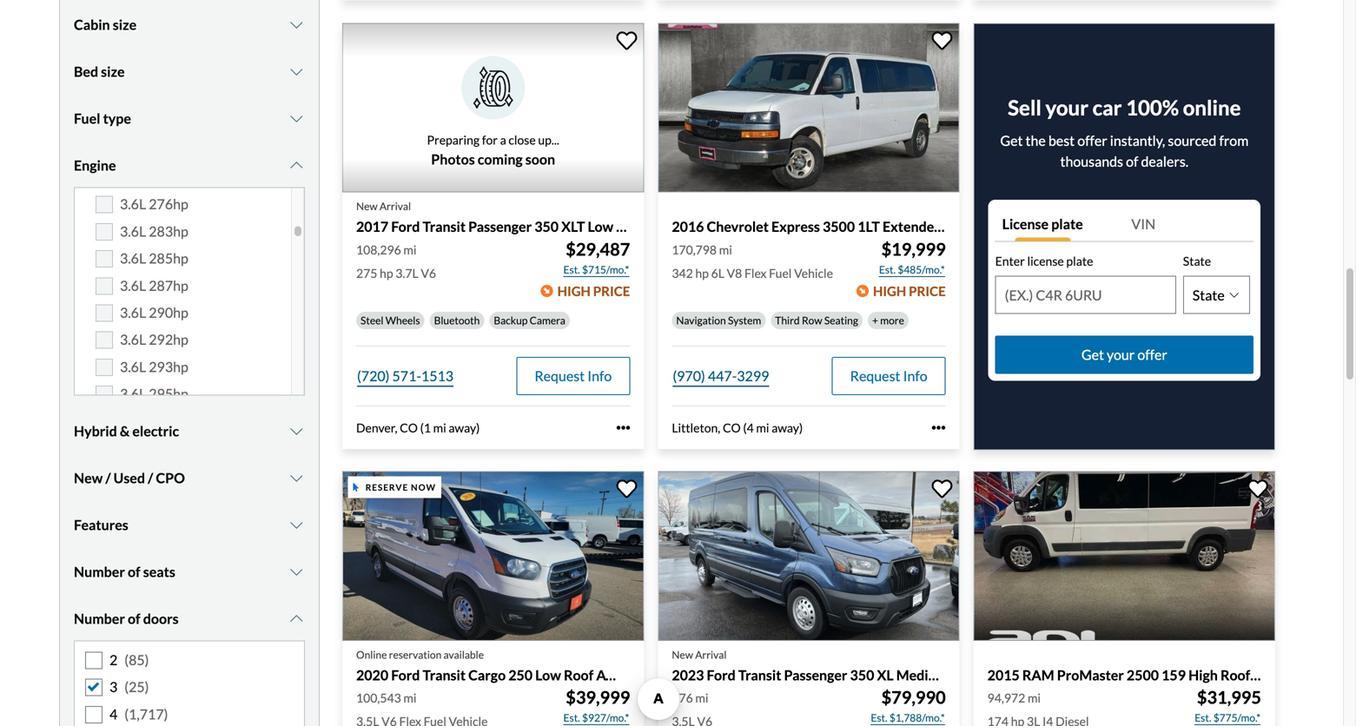 Task type: locate. For each thing, give the bounding box(es) containing it.
1 horizontal spatial request info button
[[832, 357, 946, 395]]

bed size
[[74, 63, 125, 80]]

of for doors
[[128, 611, 141, 628]]

blue metallic 2023 ford transit passenger 350 xl medium roof lb awd van all-wheel drive automatic image
[[658, 471, 960, 641]]

high price down est. $715/mo.* 'button'
[[558, 283, 630, 299]]

get down enter license plate field
[[1082, 346, 1105, 363]]

hybrid & electric
[[74, 423, 179, 440]]

(85)
[[125, 652, 149, 669]]

white 2020 ford transit cargo 250 low roof awd van all-wheel drive automatic image
[[342, 471, 644, 641]]

2 hp from the left
[[696, 266, 709, 281]]

number for number of doors
[[74, 611, 125, 628]]

1 high price from the left
[[558, 283, 630, 299]]

est. inside $31,995 est. $775/mo.*
[[1195, 712, 1212, 724]]

1 horizontal spatial get
[[1082, 346, 1105, 363]]

chevron down image inside features "dropdown button"
[[288, 518, 305, 532]]

away)
[[449, 421, 480, 435], [772, 421, 803, 435]]

0 vertical spatial number
[[74, 564, 125, 581]]

2 away) from the left
[[772, 421, 803, 435]]

350
[[851, 667, 875, 684]]

2 transit from the left
[[739, 667, 782, 684]]

transit down available
[[423, 667, 466, 684]]

awd inside new arrival 2023 ford transit passenger 350 xl medium roof lb awd
[[1002, 667, 1037, 684]]

2
[[110, 652, 118, 669]]

3.6l down 3.6l 290hp
[[120, 331, 146, 348]]

summit white 2016 chevrolet express 3500 1lt extended rwd van rear-wheel drive 6-speed automatic image
[[658, 23, 960, 193]]

used
[[114, 470, 145, 487]]

1 info from the left
[[588, 368, 612, 384]]

0 vertical spatial fuel
[[74, 110, 100, 127]]

1 horizontal spatial awd
[[1002, 667, 1037, 684]]

1 horizontal spatial high price
[[874, 283, 946, 299]]

request info
[[535, 368, 612, 384], [851, 368, 928, 384]]

get your offer
[[1082, 346, 1168, 363]]

mi right '(1'
[[433, 421, 447, 435]]

cargo left van
[[1254, 667, 1291, 684]]

request down +
[[851, 368, 901, 384]]

awd up 94,972 mi
[[1002, 667, 1037, 684]]

0 vertical spatial offer
[[1078, 132, 1108, 149]]

chevron down image inside bed size dropdown button
[[288, 65, 305, 79]]

0 horizontal spatial transit
[[423, 667, 466, 684]]

request info button down + more
[[832, 357, 946, 395]]

littleton, co (4 mi away)
[[672, 421, 803, 435]]

3299
[[737, 368, 770, 384]]

size right bed
[[101, 63, 125, 80]]

1 horizontal spatial request info
[[851, 368, 928, 384]]

2500
[[1127, 667, 1160, 684]]

engine
[[74, 157, 116, 174]]

fuel right flex
[[769, 266, 792, 281]]

est. left $1,788/mo.*
[[871, 712, 888, 724]]

arrival up 108,296
[[380, 200, 411, 213]]

mi up the 6l
[[719, 242, 733, 257]]

license
[[1028, 254, 1065, 269]]

3.6l up 3.6l 287hp at the left top of page
[[120, 250, 146, 267]]

0 horizontal spatial request info button
[[517, 357, 630, 395]]

2 high from the left
[[874, 283, 907, 299]]

1 horizontal spatial away)
[[772, 421, 803, 435]]

v6
[[421, 266, 436, 281]]

roof inside new arrival 2023 ford transit passenger 350 xl medium roof lb awd
[[951, 667, 981, 684]]

high up + more
[[874, 283, 907, 299]]

1 request info from the left
[[535, 368, 612, 384]]

of down instantly,
[[1127, 153, 1139, 170]]

1 horizontal spatial ford
[[707, 667, 736, 684]]

van
[[1294, 667, 1318, 684]]

5 chevron down image from the top
[[288, 612, 305, 626]]

(970) 447-3299
[[673, 368, 770, 384]]

away) for denver, co (1 mi away)
[[449, 421, 480, 435]]

0 horizontal spatial /
[[106, 470, 111, 487]]

request info down camera
[[535, 368, 612, 384]]

est. down "$31,995" on the right bottom of page
[[1195, 712, 1212, 724]]

transit left passenger
[[739, 667, 782, 684]]

new for new arrival
[[356, 200, 378, 213]]

1 vertical spatial of
[[128, 564, 141, 581]]

6 3.6l from the top
[[120, 331, 146, 348]]

1 horizontal spatial new
[[356, 200, 378, 213]]

system
[[728, 314, 762, 327]]

roof up "$39,999"
[[564, 667, 594, 684]]

0 horizontal spatial ford
[[391, 667, 420, 684]]

1 vertical spatial offer
[[1138, 346, 1168, 363]]

0 horizontal spatial new
[[74, 470, 103, 487]]

seating
[[825, 314, 859, 327]]

est. for $31,995
[[1195, 712, 1212, 724]]

mi inside 170,798 mi 342 hp 6l v8 flex fuel vehicle
[[719, 242, 733, 257]]

1 number from the top
[[74, 564, 125, 581]]

1 horizontal spatial high
[[874, 283, 907, 299]]

1 horizontal spatial offer
[[1138, 346, 1168, 363]]

1 hp from the left
[[380, 266, 393, 281]]

0 horizontal spatial high
[[558, 283, 591, 299]]

bluetooth
[[434, 314, 480, 327]]

/ left cpo
[[148, 470, 153, 487]]

get your offer button
[[996, 336, 1254, 374]]

$775/mo.*
[[1214, 712, 1261, 724]]

hp right 275 at the left top of the page
[[380, 266, 393, 281]]

3
[[110, 679, 118, 696]]

$39,999 est. $927/mo.*
[[564, 688, 630, 724]]

chevron down image inside "cabin size" 'dropdown button'
[[288, 18, 305, 32]]

2 co from the left
[[723, 421, 741, 435]]

1 price from the left
[[593, 283, 630, 299]]

1 chevron down image from the top
[[288, 425, 305, 439]]

navigation
[[677, 314, 726, 327]]

2 price from the left
[[909, 283, 946, 299]]

chevron down image inside number of doors dropdown button
[[288, 612, 305, 626]]

chevron down image for bed
[[288, 65, 305, 79]]

high
[[558, 283, 591, 299], [874, 283, 907, 299]]

get inside button
[[1082, 346, 1105, 363]]

295hp
[[149, 386, 188, 402]]

2 number from the top
[[74, 611, 125, 628]]

(720) 571-1513 button
[[356, 357, 455, 395]]

1 vertical spatial size
[[101, 63, 125, 80]]

0 horizontal spatial arrival
[[380, 200, 411, 213]]

$1,788/mo.*
[[890, 712, 945, 724]]

size inside dropdown button
[[101, 63, 125, 80]]

chevron down image inside new / used / cpo dropdown button
[[288, 472, 305, 485]]

1 request info button from the left
[[517, 357, 630, 395]]

high down est. $715/mo.* 'button'
[[558, 283, 591, 299]]

est. inside $79,990 est. $1,788/mo.*
[[871, 712, 888, 724]]

3.6l 293hp
[[120, 358, 188, 375]]

request down camera
[[535, 368, 585, 384]]

ram
[[1023, 667, 1055, 684]]

transit
[[423, 667, 466, 684], [739, 667, 782, 684]]

1 horizontal spatial request
[[851, 368, 901, 384]]

100,543
[[356, 691, 401, 706]]

1 vertical spatial new
[[74, 470, 103, 487]]

2 horizontal spatial new
[[672, 649, 694, 661]]

transit inside online reservation available 2020 ford transit cargo 250 low roof awd
[[423, 667, 466, 684]]

roof
[[564, 667, 594, 684], [951, 667, 981, 684], [1221, 667, 1251, 684]]

co left (4
[[723, 421, 741, 435]]

4 3.6l from the top
[[120, 277, 146, 294]]

5 3.6l from the top
[[120, 304, 146, 321]]

low
[[536, 667, 561, 684]]

flex
[[745, 266, 767, 281]]

est. inside the $39,999 est. $927/mo.*
[[564, 712, 580, 724]]

1 vertical spatial get
[[1082, 346, 1105, 363]]

plate right the 'license'
[[1052, 216, 1084, 233]]

bed
[[74, 63, 98, 80]]

108,296 mi 275 hp 3.7l v6
[[356, 242, 436, 281]]

3.6l down 3.6l 293hp
[[120, 386, 146, 402]]

1 horizontal spatial transit
[[739, 667, 782, 684]]

1 high from the left
[[558, 283, 591, 299]]

number up 2
[[74, 611, 125, 628]]

est. down '$19,999'
[[879, 263, 896, 276]]

cargo inside online reservation available 2020 ford transit cargo 250 low roof awd
[[469, 667, 506, 684]]

denver, co (1 mi away)
[[356, 421, 480, 435]]

license plate
[[1003, 216, 1084, 233]]

2 request from the left
[[851, 368, 901, 384]]

276hp
[[149, 196, 188, 213]]

0 horizontal spatial cargo
[[469, 667, 506, 684]]

roof left lb
[[951, 667, 981, 684]]

express
[[772, 218, 820, 235]]

1 chevron down image from the top
[[288, 18, 305, 32]]

arrival up 2023
[[696, 649, 727, 661]]

hybrid & electric button
[[74, 410, 305, 453]]

2 vertical spatial new
[[672, 649, 694, 661]]

0 vertical spatial your
[[1046, 95, 1089, 120]]

1 horizontal spatial co
[[723, 421, 741, 435]]

ford down reservation
[[391, 667, 420, 684]]

hp
[[380, 266, 393, 281], [696, 266, 709, 281]]

0 horizontal spatial info
[[588, 368, 612, 384]]

$485/mo.*
[[898, 263, 945, 276]]

4 chevron down image from the top
[[288, 159, 305, 173]]

0 horizontal spatial hp
[[380, 266, 393, 281]]

2 request info button from the left
[[832, 357, 946, 395]]

third row seating
[[776, 314, 859, 327]]

0 vertical spatial new
[[356, 200, 378, 213]]

4 chevron down image from the top
[[288, 565, 305, 579]]

mi right 976
[[696, 691, 709, 706]]

get inside get the best offer instantly, sourced from thousands of dealers.
[[1001, 132, 1023, 149]]

0 horizontal spatial co
[[400, 421, 418, 435]]

7 3.6l from the top
[[120, 358, 146, 375]]

hp inside 170,798 mi 342 hp 6l v8 flex fuel vehicle
[[696, 266, 709, 281]]

est. inside $29,487 est. $715/mo.*
[[564, 263, 580, 276]]

3.6l down 3.6l 292hp
[[120, 358, 146, 375]]

0 horizontal spatial get
[[1001, 132, 1023, 149]]

3 3.6l from the top
[[120, 250, 146, 267]]

est. $927/mo.* button
[[563, 710, 630, 727]]

1 horizontal spatial price
[[909, 283, 946, 299]]

$31,995 est. $775/mo.*
[[1195, 688, 1262, 724]]

online reservation available 2020 ford transit cargo 250 low roof awd
[[356, 649, 631, 684]]

steel
[[361, 314, 384, 327]]

1 roof from the left
[[564, 667, 594, 684]]

est. inside $19,999 est. $485/mo.*
[[879, 263, 896, 276]]

0 vertical spatial size
[[113, 16, 137, 33]]

fuel left type
[[74, 110, 100, 127]]

2 awd from the left
[[1002, 667, 1037, 684]]

new / used / cpo
[[74, 470, 185, 487]]

of left the seats at the left bottom
[[128, 564, 141, 581]]

$79,990
[[882, 688, 946, 708]]

0 horizontal spatial request info
[[535, 368, 612, 384]]

1 co from the left
[[400, 421, 418, 435]]

request info button down camera
[[517, 357, 630, 395]]

of
[[1127, 153, 1139, 170], [128, 564, 141, 581], [128, 611, 141, 628]]

high price
[[558, 283, 630, 299], [874, 283, 946, 299]]

1 away) from the left
[[449, 421, 480, 435]]

1 transit from the left
[[423, 667, 466, 684]]

size inside 'dropdown button'
[[113, 16, 137, 33]]

new up 2023
[[672, 649, 694, 661]]

0 horizontal spatial away)
[[449, 421, 480, 435]]

cargo down available
[[469, 667, 506, 684]]

number of seats
[[74, 564, 175, 581]]

8 3.6l from the top
[[120, 386, 146, 402]]

co for (1 mi away)
[[400, 421, 418, 435]]

est. for $79,990
[[871, 712, 888, 724]]

3 chevron down image from the top
[[288, 112, 305, 126]]

1 vertical spatial your
[[1107, 346, 1135, 363]]

get left the
[[1001, 132, 1023, 149]]

hp left the 6l
[[696, 266, 709, 281]]

chevron down image for used
[[288, 472, 305, 485]]

co left '(1'
[[400, 421, 418, 435]]

0 horizontal spatial request
[[535, 368, 585, 384]]

est. down $29,487
[[564, 263, 580, 276]]

away) right (4
[[772, 421, 803, 435]]

chevron down image
[[288, 18, 305, 32], [288, 65, 305, 79], [288, 112, 305, 126], [288, 159, 305, 173]]

request info for 1513
[[535, 368, 612, 384]]

your down enter license plate field
[[1107, 346, 1135, 363]]

cabin size button
[[74, 3, 305, 47]]

chevron down image inside hybrid & electric dropdown button
[[288, 425, 305, 439]]

size right "cabin" at left
[[113, 16, 137, 33]]

1lt
[[858, 218, 880, 235]]

1 horizontal spatial your
[[1107, 346, 1135, 363]]

price for $29,487
[[593, 283, 630, 299]]

3.6l up 3.6l 285hp
[[120, 223, 146, 240]]

0 vertical spatial get
[[1001, 132, 1023, 149]]

mi down 'ram'
[[1028, 691, 1041, 706]]

1 horizontal spatial info
[[904, 368, 928, 384]]

3.6l 283hp
[[120, 223, 188, 240]]

ford right 2023
[[707, 667, 736, 684]]

new left used
[[74, 470, 103, 487]]

0 horizontal spatial roof
[[564, 667, 594, 684]]

chevrolet
[[707, 218, 769, 235]]

dealers.
[[1142, 153, 1189, 170]]

car
[[1093, 95, 1122, 120]]

request info down + more
[[851, 368, 928, 384]]

awd inside online reservation available 2020 ford transit cargo 250 low roof awd
[[597, 667, 631, 684]]

2 request info from the left
[[851, 368, 928, 384]]

plate right license
[[1067, 254, 1094, 269]]

3.6l up 3.6l 290hp
[[120, 277, 146, 294]]

2 chevron down image from the top
[[288, 65, 305, 79]]

bed size button
[[74, 50, 305, 93]]

1 horizontal spatial arrival
[[696, 649, 727, 661]]

best
[[1049, 132, 1075, 149]]

976 mi
[[672, 691, 709, 706]]

xl
[[877, 667, 894, 684]]

1 request from the left
[[535, 368, 585, 384]]

1 horizontal spatial /
[[148, 470, 153, 487]]

3.6l 292hp
[[120, 331, 188, 348]]

285hp
[[149, 250, 188, 267]]

request info button for (720) 571-1513
[[517, 357, 630, 395]]

mi up 3.7l
[[404, 242, 417, 257]]

mi inside 108,296 mi 275 hp 3.7l v6
[[404, 242, 417, 257]]

high for $29,487
[[558, 283, 591, 299]]

chevron down image
[[288, 425, 305, 439], [288, 472, 305, 485], [288, 518, 305, 532], [288, 565, 305, 579], [288, 612, 305, 626]]

2 info from the left
[[904, 368, 928, 384]]

chevron down image inside number of seats dropdown button
[[288, 565, 305, 579]]

new
[[356, 200, 378, 213], [74, 470, 103, 487], [672, 649, 694, 661]]

0 horizontal spatial awd
[[597, 667, 631, 684]]

info for (720) 571-1513
[[588, 368, 612, 384]]

1 vertical spatial number
[[74, 611, 125, 628]]

(970) 447-3299 button
[[672, 357, 770, 395]]

0 vertical spatial of
[[1127, 153, 1139, 170]]

3.6l up 3.6l 283hp
[[120, 196, 146, 213]]

1 horizontal spatial cargo
[[1254, 667, 1291, 684]]

1 ford from the left
[[391, 667, 420, 684]]

0 horizontal spatial high price
[[558, 283, 630, 299]]

roof up "$31,995" on the right bottom of page
[[1221, 667, 1251, 684]]

1 horizontal spatial roof
[[951, 667, 981, 684]]

sourced
[[1169, 132, 1217, 149]]

0 horizontal spatial offer
[[1078, 132, 1108, 149]]

1 horizontal spatial fuel
[[769, 266, 792, 281]]

3 roof from the left
[[1221, 667, 1251, 684]]

high price for $19,999
[[874, 283, 946, 299]]

/ left used
[[106, 470, 111, 487]]

of left doors
[[128, 611, 141, 628]]

0 horizontal spatial your
[[1046, 95, 1089, 120]]

high price down est. $485/mo.* button
[[874, 283, 946, 299]]

3.6l 287hp
[[120, 277, 188, 294]]

2015
[[988, 667, 1020, 684]]

vin tab
[[1125, 207, 1254, 242]]

chevron down image for doors
[[288, 612, 305, 626]]

roof inside online reservation available 2020 ford transit cargo 250 low roof awd
[[564, 667, 594, 684]]

2 chevron down image from the top
[[288, 472, 305, 485]]

Enter license plate field
[[997, 277, 1176, 313]]

price down $715/mo.* on the top
[[593, 283, 630, 299]]

3 chevron down image from the top
[[288, 518, 305, 532]]

vehicle photo unavailable image
[[342, 23, 644, 193]]

new inside dropdown button
[[74, 470, 103, 487]]

your up best
[[1046, 95, 1089, 120]]

2 ford from the left
[[707, 667, 736, 684]]

mi right (4
[[757, 421, 770, 435]]

co
[[400, 421, 418, 435], [723, 421, 741, 435]]

get for get your offer
[[1082, 346, 1105, 363]]

1 vertical spatial arrival
[[696, 649, 727, 661]]

$927/mo.*
[[582, 712, 630, 724]]

mi right 100,543
[[404, 691, 417, 706]]

backup
[[494, 314, 528, 327]]

number down features
[[74, 564, 125, 581]]

get for get the best offer instantly, sourced from thousands of dealers.
[[1001, 132, 1023, 149]]

tab list
[[996, 207, 1254, 242]]

awd
[[597, 667, 631, 684], [1002, 667, 1037, 684]]

hp inside 108,296 mi 275 hp 3.7l v6
[[380, 266, 393, 281]]

0 vertical spatial plate
[[1052, 216, 1084, 233]]

2 roof from the left
[[951, 667, 981, 684]]

2 high price from the left
[[874, 283, 946, 299]]

request info for 3299
[[851, 368, 928, 384]]

3.7l
[[396, 266, 419, 281]]

2 vertical spatial of
[[128, 611, 141, 628]]

3.6l for 3.6l 290hp
[[120, 304, 146, 321]]

awd up "$39,999"
[[597, 667, 631, 684]]

reserve now
[[366, 482, 436, 493]]

enter license plate
[[996, 254, 1094, 269]]

3.6l down 3.6l 287hp at the left top of page
[[120, 304, 146, 321]]

price down $485/mo.*
[[909, 283, 946, 299]]

from
[[1220, 132, 1249, 149]]

your inside button
[[1107, 346, 1135, 363]]

1 vertical spatial fuel
[[769, 266, 792, 281]]

0 horizontal spatial price
[[593, 283, 630, 299]]

1 awd from the left
[[597, 667, 631, 684]]

arrival inside new arrival 2023 ford transit passenger 350 xl medium roof lb awd
[[696, 649, 727, 661]]

chevron down image inside fuel type dropdown button
[[288, 112, 305, 126]]

0 vertical spatial arrival
[[380, 200, 411, 213]]

2 horizontal spatial roof
[[1221, 667, 1251, 684]]

0 horizontal spatial fuel
[[74, 110, 100, 127]]

1 cargo from the left
[[469, 667, 506, 684]]

2 3.6l from the top
[[120, 223, 146, 240]]

est. down "$39,999"
[[564, 712, 580, 724]]

ellipsis h image
[[617, 421, 630, 435]]

1 3.6l from the top
[[120, 196, 146, 213]]

new up 108,296
[[356, 200, 378, 213]]

away) right '(1'
[[449, 421, 480, 435]]

request for 3299
[[851, 368, 901, 384]]

1 horizontal spatial hp
[[696, 266, 709, 281]]

arrival for new arrival
[[380, 200, 411, 213]]

3.6l for 3.6l 295hp
[[120, 386, 146, 402]]



Task type: describe. For each thing, give the bounding box(es) containing it.
mi for 170,798
[[719, 242, 733, 257]]

447-
[[708, 368, 737, 384]]

hp for $19,999
[[696, 266, 709, 281]]

fuel inside 170,798 mi 342 hp 6l v8 flex fuel vehicle
[[769, 266, 792, 281]]

of for seats
[[128, 564, 141, 581]]

navigation system
[[677, 314, 762, 327]]

roof for $39,999
[[564, 667, 594, 684]]

cabin
[[74, 16, 110, 33]]

hybrid
[[74, 423, 117, 440]]

number of seats button
[[74, 551, 305, 594]]

283hp
[[149, 223, 188, 240]]

2016 chevrolet express 3500 1lt extended rwd
[[672, 218, 979, 235]]

$19,999 est. $485/mo.*
[[879, 239, 946, 276]]

1 / from the left
[[106, 470, 111, 487]]

100,543 mi
[[356, 691, 417, 706]]

mouse pointer image
[[353, 483, 359, 492]]

est. for $39,999
[[564, 712, 580, 724]]

features button
[[74, 504, 305, 547]]

size for cabin size
[[113, 16, 137, 33]]

v8
[[727, 266, 743, 281]]

of inside get the best offer instantly, sourced from thousands of dealers.
[[1127, 153, 1139, 170]]

tab list containing license plate
[[996, 207, 1254, 242]]

number for number of seats
[[74, 564, 125, 581]]

2 cargo from the left
[[1254, 667, 1291, 684]]

est. $1,788/mo.* button
[[870, 710, 946, 727]]

instantly,
[[1111, 132, 1166, 149]]

est. $485/mo.* button
[[879, 261, 946, 278]]

enter
[[996, 254, 1025, 269]]

offer inside button
[[1138, 346, 1168, 363]]

3.6l for 3.6l 293hp
[[120, 358, 146, 375]]

info for (970) 447-3299
[[904, 368, 928, 384]]

new arrival 2023 ford transit passenger 350 xl medium roof lb awd
[[672, 649, 1037, 684]]

290hp
[[149, 304, 188, 321]]

250
[[509, 667, 533, 684]]

+
[[873, 314, 879, 327]]

ford inside new arrival 2023 ford transit passenger 350 xl medium roof lb awd
[[707, 667, 736, 684]]

medium
[[897, 667, 948, 684]]

$29,487 est. $715/mo.*
[[564, 239, 630, 276]]

sell your car 100% online
[[1008, 95, 1242, 120]]

2 (85)
[[110, 652, 149, 669]]

mi for 94,972
[[1028, 691, 1041, 706]]

$715/mo.*
[[582, 263, 630, 276]]

chevron down image for seats
[[288, 565, 305, 579]]

170,798
[[672, 242, 717, 257]]

high price for $29,487
[[558, 283, 630, 299]]

cpo
[[156, 470, 185, 487]]

170,798 mi 342 hp 6l v8 flex fuel vehicle
[[672, 242, 833, 281]]

plate inside tab
[[1052, 216, 1084, 233]]

3.6l for 3.6l 276hp
[[120, 196, 146, 213]]

&
[[120, 423, 130, 440]]

number of doors button
[[74, 598, 305, 641]]

+ more
[[873, 314, 905, 327]]

fuel type
[[74, 110, 131, 127]]

chevron down image for cabin
[[288, 18, 305, 32]]

lb
[[984, 667, 1000, 684]]

3.6l for 3.6l 287hp
[[120, 277, 146, 294]]

roof for $79,990
[[951, 667, 981, 684]]

est. $775/mo.* button
[[1194, 710, 1262, 727]]

state
[[1184, 254, 1212, 269]]

1 vertical spatial plate
[[1067, 254, 1094, 269]]

white 2015 ram promaster 2500 159 high roof cargo van van front-wheel drive 6-speed automatic image
[[974, 471, 1276, 641]]

price for $19,999
[[909, 283, 946, 299]]

(1
[[420, 421, 431, 435]]

$39,999
[[566, 688, 630, 708]]

transit inside new arrival 2023 ford transit passenger 350 xl medium roof lb awd
[[739, 667, 782, 684]]

3.6l for 3.6l 283hp
[[120, 223, 146, 240]]

159
[[1162, 667, 1186, 684]]

fuel inside dropdown button
[[74, 110, 100, 127]]

the
[[1026, 132, 1046, 149]]

3500
[[823, 218, 855, 235]]

new inside new arrival 2023 ford transit passenger 350 xl medium roof lb awd
[[672, 649, 694, 661]]

your for offer
[[1107, 346, 1135, 363]]

passenger
[[784, 667, 848, 684]]

new for new / used / cpo
[[74, 470, 103, 487]]

cabin size
[[74, 16, 137, 33]]

request for 1513
[[535, 368, 585, 384]]

2015 ram promaster 2500 159 high roof cargo van
[[988, 667, 1318, 684]]

row
[[802, 314, 823, 327]]

$29,487
[[566, 239, 630, 260]]

est. for $19,999
[[879, 263, 896, 276]]

offer inside get the best offer instantly, sourced from thousands of dealers.
[[1078, 132, 1108, 149]]

wheels
[[386, 314, 420, 327]]

chevron down image inside engine dropdown button
[[288, 159, 305, 173]]

engine button
[[74, 144, 305, 187]]

size for bed size
[[101, 63, 125, 80]]

$79,990 est. $1,788/mo.*
[[871, 688, 946, 724]]

arrival for new arrival 2023 ford transit passenger 350 xl medium roof lb awd
[[696, 649, 727, 661]]

342
[[672, 266, 693, 281]]

electric
[[132, 423, 179, 440]]

6l
[[712, 266, 725, 281]]

high for $19,999
[[874, 283, 907, 299]]

2 / from the left
[[148, 470, 153, 487]]

ellipsis h image
[[932, 421, 946, 435]]

(970)
[[673, 368, 706, 384]]

mi for 100,543
[[404, 691, 417, 706]]

thousands
[[1061, 153, 1124, 170]]

976
[[672, 691, 693, 706]]

2023
[[672, 667, 704, 684]]

license
[[1003, 216, 1049, 233]]

doors
[[143, 611, 179, 628]]

3.6l for 3.6l 285hp
[[120, 250, 146, 267]]

mi for 108,296
[[404, 242, 417, 257]]

mi for 976
[[696, 691, 709, 706]]

online
[[1184, 95, 1242, 120]]

3 (25)
[[110, 679, 149, 696]]

available
[[444, 649, 484, 661]]

hp for $29,487
[[380, 266, 393, 281]]

3.6l for 3.6l 292hp
[[120, 331, 146, 348]]

2020
[[356, 667, 389, 684]]

ford inside online reservation available 2020 ford transit cargo 250 low roof awd
[[391, 667, 420, 684]]

est. for $29,487
[[564, 263, 580, 276]]

chevron down image for electric
[[288, 425, 305, 439]]

littleton,
[[672, 421, 721, 435]]

license plate tab
[[996, 207, 1125, 242]]

$19,999
[[882, 239, 946, 260]]

est. $715/mo.* button
[[563, 261, 630, 278]]

away) for littleton, co (4 mi away)
[[772, 421, 803, 435]]

third
[[776, 314, 800, 327]]

1513
[[421, 368, 454, 384]]

request info button for (970) 447-3299
[[832, 357, 946, 395]]

reservation
[[389, 649, 442, 661]]

(25)
[[125, 679, 149, 696]]

chevron down image for fuel
[[288, 112, 305, 126]]

rwd
[[945, 218, 979, 235]]

your for car
[[1046, 95, 1089, 120]]

vin
[[1132, 216, 1156, 233]]

denver,
[[356, 421, 398, 435]]

co for (4 mi away)
[[723, 421, 741, 435]]

571-
[[392, 368, 421, 384]]



Task type: vqa. For each thing, say whether or not it's contained in the screenshot.
the left HIGH
yes



